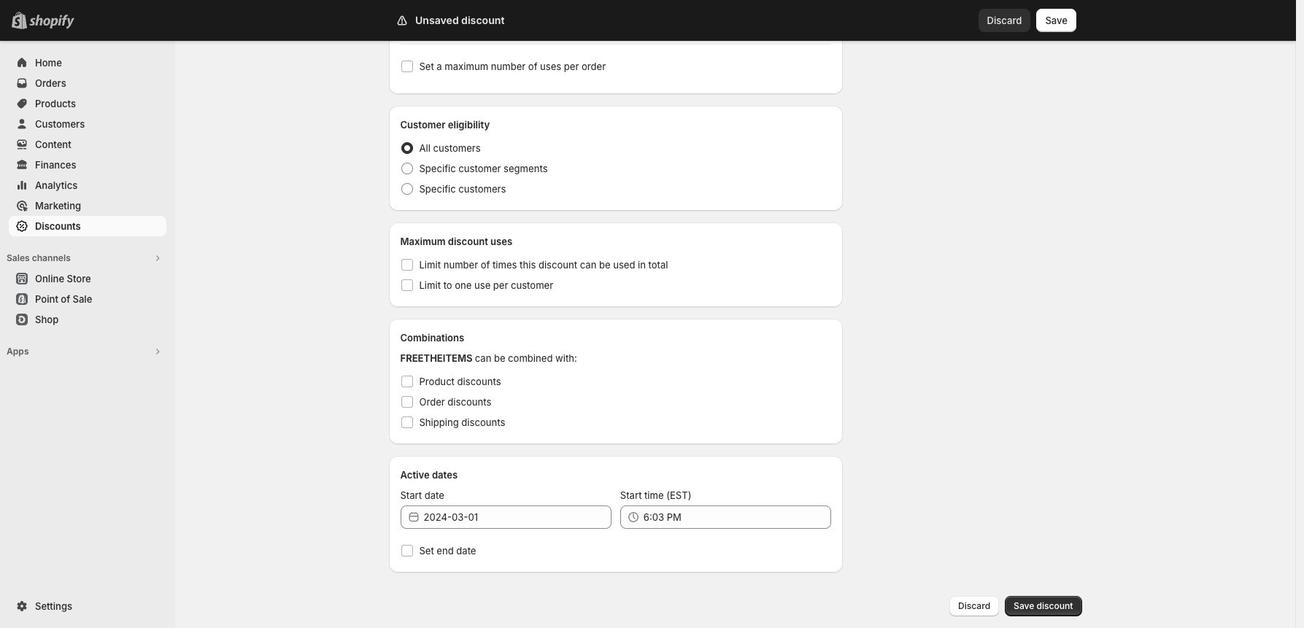 Task type: vqa. For each thing, say whether or not it's contained in the screenshot.
the Move and track inventory between your business locations.
no



Task type: describe. For each thing, give the bounding box(es) containing it.
YYYY-MM-DD text field
[[424, 506, 612, 529]]



Task type: locate. For each thing, give the bounding box(es) containing it.
shopify image
[[29, 15, 74, 29]]

Enter time text field
[[644, 506, 832, 529]]



